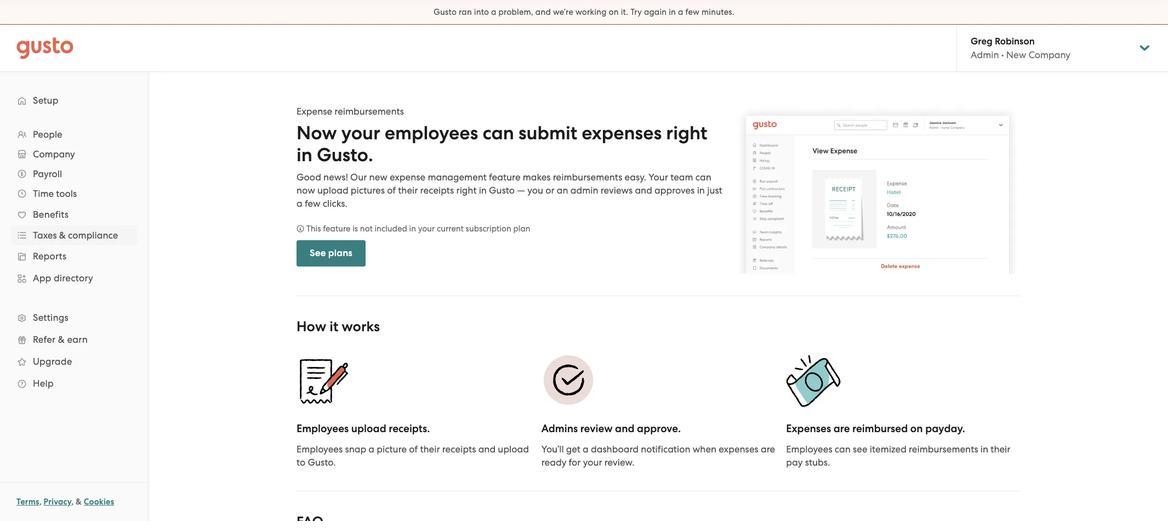 Task type: locate. For each thing, give the bounding box(es) containing it.
gusto left ran
[[434, 7, 457, 17]]

a down now
[[297, 198, 303, 209]]

1 , from the left
[[39, 497, 42, 507]]

2 horizontal spatial can
[[835, 444, 851, 455]]

1 horizontal spatial are
[[834, 423, 850, 435]]

employees
[[385, 122, 478, 144]]

1 vertical spatial right
[[457, 185, 477, 196]]

your right for
[[583, 457, 603, 468]]

can left see
[[835, 444, 851, 455]]

1 horizontal spatial gusto
[[489, 185, 515, 196]]

employees can see itemized reimbursements in their pay stubs.
[[787, 444, 1011, 468]]

upload
[[318, 185, 349, 196], [351, 423, 386, 435], [498, 444, 529, 455]]

1 horizontal spatial reimbursements
[[553, 172, 623, 183]]

upload up clicks.
[[318, 185, 349, 196]]

approves
[[655, 185, 695, 196]]

a inside expense reimbursements now your employees can submit expenses right in gusto. good news! our new expense management feature makes reimbursements easy. your team can now upload pictures of their receipts right in gusto — you or an admin reviews and approves in just a few clicks.
[[297, 198, 303, 209]]

can left 'submit'
[[483, 122, 514, 144]]

your left "current"
[[418, 224, 435, 234]]

can inside employees can see itemized reimbursements in their pay stubs.
[[835, 444, 851, 455]]

pay
[[787, 457, 803, 468]]

0 horizontal spatial of
[[387, 185, 396, 196]]

0 horizontal spatial their
[[398, 185, 418, 196]]

taxes & compliance button
[[11, 225, 137, 245]]

, left 'privacy'
[[39, 497, 42, 507]]

&
[[59, 230, 66, 241], [58, 334, 65, 345], [76, 497, 82, 507]]

gusto. inside expense reimbursements now your employees can submit expenses right in gusto. good news! our new expense management feature makes reimbursements easy. your team can now upload pictures of their receipts right in gusto — you or an admin reviews and approves in just a few clicks.
[[317, 144, 373, 166]]

0 horizontal spatial are
[[761, 444, 776, 455]]

terms
[[16, 497, 39, 507]]

1 vertical spatial gusto
[[489, 185, 515, 196]]

0 vertical spatial gusto.
[[317, 144, 373, 166]]

0 horizontal spatial on
[[609, 7, 619, 17]]

upload up snap at left bottom
[[351, 423, 386, 435]]

& inside dropdown button
[[59, 230, 66, 241]]

1 vertical spatial receipts
[[442, 444, 476, 455]]

2 vertical spatial reimbursements
[[909, 444, 979, 455]]

employees
[[297, 423, 349, 435], [297, 444, 343, 455], [787, 444, 833, 455]]

a right into
[[491, 7, 497, 17]]

employees inside employees can see itemized reimbursements in their pay stubs.
[[787, 444, 833, 455]]

& right taxes
[[59, 230, 66, 241]]

2 vertical spatial your
[[583, 457, 603, 468]]

picture
[[377, 444, 407, 455]]

you'll get a dashboard notification when expenses are ready for your review.
[[542, 444, 776, 468]]

admins
[[542, 423, 578, 435]]

home image
[[16, 37, 73, 59]]

0 vertical spatial of
[[387, 185, 396, 196]]

1 vertical spatial &
[[58, 334, 65, 345]]

1 horizontal spatial your
[[418, 224, 435, 234]]

employees upload receipts.
[[297, 423, 430, 435]]

company down people
[[33, 149, 75, 160]]

1 vertical spatial upload
[[351, 423, 386, 435]]

your
[[342, 122, 380, 144], [418, 224, 435, 234], [583, 457, 603, 468]]

expenses inside you'll get a dashboard notification when expenses are ready for your review.
[[719, 444, 759, 455]]

1 vertical spatial are
[[761, 444, 776, 455]]

1 horizontal spatial ,
[[71, 497, 74, 507]]

plans
[[328, 247, 353, 259]]

benefits link
[[11, 205, 137, 224]]

0 horizontal spatial can
[[483, 122, 514, 144]]

employees up to on the bottom of the page
[[297, 444, 343, 455]]

1 horizontal spatial company
[[1029, 49, 1071, 60]]

0 vertical spatial expenses
[[582, 122, 662, 144]]

0 horizontal spatial upload
[[318, 185, 349, 196]]

refer & earn link
[[11, 330, 137, 349]]

0 horizontal spatial few
[[305, 198, 321, 209]]

of inside expense reimbursements now your employees can submit expenses right in gusto. good news! our new expense management feature makes reimbursements easy. your team can now upload pictures of their receipts right in gusto — you or an admin reviews and approves in just a few clicks.
[[387, 185, 396, 196]]

2 horizontal spatial your
[[583, 457, 603, 468]]

working
[[576, 7, 607, 17]]

to
[[297, 457, 306, 468]]

can
[[483, 122, 514, 144], [696, 172, 712, 183], [835, 444, 851, 455]]

app directory
[[33, 273, 93, 284]]

upgrade
[[33, 356, 72, 367]]

can up just
[[696, 172, 712, 183]]

1 horizontal spatial can
[[696, 172, 712, 183]]

your inside expense reimbursements now your employees can submit expenses right in gusto. good news! our new expense management feature makes reimbursements easy. your team can now upload pictures of their receipts right in gusto — you or an admin reviews and approves in just a few clicks.
[[342, 122, 380, 144]]

you
[[528, 185, 544, 196]]

1 vertical spatial company
[[33, 149, 75, 160]]

company
[[1029, 49, 1071, 60], [33, 149, 75, 160]]

of inside "employees snap a picture of their receipts and upload to gusto."
[[409, 444, 418, 455]]

& left the earn
[[58, 334, 65, 345]]

1 horizontal spatial expenses
[[719, 444, 759, 455]]

2 vertical spatial upload
[[498, 444, 529, 455]]

receipts inside expense reimbursements now your employees can submit expenses right in gusto. good news! our new expense management feature makes reimbursements easy. your team can now upload pictures of their receipts right in gusto — you or an admin reviews and approves in just a few clicks.
[[420, 185, 454, 196]]

& left the cookies
[[76, 497, 82, 507]]

feature left is
[[323, 224, 351, 234]]

their inside expense reimbursements now your employees can submit expenses right in gusto. good news! our new expense management feature makes reimbursements easy. your team can now upload pictures of their receipts right in gusto — you or an admin reviews and approves in just a few clicks.
[[398, 185, 418, 196]]

stubs.
[[806, 457, 831, 468]]

settings
[[33, 312, 68, 323]]

admin
[[971, 49, 1000, 60]]

we're
[[553, 7, 574, 17]]

of down the receipts.
[[409, 444, 418, 455]]

get
[[566, 444, 581, 455]]

your right now on the left top of page
[[342, 122, 380, 144]]

gusto. inside "employees snap a picture of their receipts and upload to gusto."
[[308, 457, 336, 468]]

dollar bill illustration image
[[787, 353, 842, 408]]

of down new
[[387, 185, 396, 196]]

1 horizontal spatial feature
[[489, 172, 521, 183]]

0 vertical spatial few
[[686, 7, 700, 17]]

gusto left '—'
[[489, 185, 515, 196]]

pictures
[[351, 185, 385, 196]]

, left the cookies
[[71, 497, 74, 507]]

company button
[[11, 144, 137, 164]]

directory
[[54, 273, 93, 284]]

easy.
[[625, 172, 647, 183]]

feature
[[489, 172, 521, 183], [323, 224, 351, 234]]

1 horizontal spatial right
[[667, 122, 708, 144]]

employees up stubs.
[[787, 444, 833, 455]]

settings link
[[11, 308, 137, 327]]

feature up '—'
[[489, 172, 521, 183]]

0 horizontal spatial expenses
[[582, 122, 662, 144]]

0 horizontal spatial ,
[[39, 497, 42, 507]]

1 vertical spatial on
[[911, 423, 923, 435]]

setup link
[[11, 90, 137, 110]]

news!
[[324, 172, 348, 183]]

0 vertical spatial receipts
[[420, 185, 454, 196]]

1 horizontal spatial on
[[911, 423, 923, 435]]

0 horizontal spatial reimbursements
[[335, 106, 404, 117]]

a right get
[[583, 444, 589, 455]]

payroll
[[33, 168, 62, 179]]

app directory link
[[11, 268, 137, 288]]

on left it.
[[609, 7, 619, 17]]

2 horizontal spatial upload
[[498, 444, 529, 455]]

gusto. for to
[[308, 457, 336, 468]]

ready
[[542, 457, 567, 468]]

company inside dropdown button
[[33, 149, 75, 160]]

gusto navigation element
[[0, 72, 148, 412]]

1 horizontal spatial of
[[409, 444, 418, 455]]

a right again
[[678, 7, 684, 17]]

admin
[[571, 185, 599, 196]]

gusto. right to on the bottom of the page
[[308, 457, 336, 468]]

a right snap at left bottom
[[369, 444, 375, 455]]

and inside expense reimbursements now your employees can submit expenses right in gusto. good news! our new expense management feature makes reimbursements easy. your team can now upload pictures of their receipts right in gusto — you or an admin reviews and approves in just a few clicks.
[[635, 185, 653, 196]]

few
[[686, 7, 700, 17], [305, 198, 321, 209]]

gusto inside expense reimbursements now your employees can submit expenses right in gusto. good news! our new expense management feature makes reimbursements easy. your team can now upload pictures of their receipts right in gusto — you or an admin reviews and approves in just a few clicks.
[[489, 185, 515, 196]]

on
[[609, 7, 619, 17], [911, 423, 923, 435]]

1 horizontal spatial their
[[420, 444, 440, 455]]

see plans
[[310, 247, 353, 259]]

is
[[353, 224, 358, 234]]

plan
[[514, 224, 531, 234]]

expenses
[[582, 122, 662, 144], [719, 444, 759, 455]]

now
[[297, 185, 315, 196]]

on left "payday."
[[911, 423, 923, 435]]

cookies button
[[84, 495, 114, 508]]

privacy link
[[44, 497, 71, 507]]

employees up snap at left bottom
[[297, 423, 349, 435]]

2 horizontal spatial their
[[991, 444, 1011, 455]]

a inside "employees snap a picture of their receipts and upload to gusto."
[[369, 444, 375, 455]]

greg
[[971, 36, 993, 47]]

1 vertical spatial gusto.
[[308, 457, 336, 468]]

employees inside "employees snap a picture of their receipts and upload to gusto."
[[297, 444, 343, 455]]

0 vertical spatial upload
[[318, 185, 349, 196]]

2 , from the left
[[71, 497, 74, 507]]

2 horizontal spatial reimbursements
[[909, 444, 979, 455]]

0 vertical spatial can
[[483, 122, 514, 144]]

0 horizontal spatial your
[[342, 122, 380, 144]]

1 vertical spatial of
[[409, 444, 418, 455]]

receipts.
[[389, 423, 430, 435]]

time
[[33, 188, 54, 199]]

gusto.
[[317, 144, 373, 166], [308, 457, 336, 468]]

in
[[669, 7, 676, 17], [297, 144, 313, 166], [479, 185, 487, 196], [697, 185, 705, 196], [409, 224, 416, 234], [981, 444, 989, 455]]

0 horizontal spatial company
[[33, 149, 75, 160]]

2 vertical spatial &
[[76, 497, 82, 507]]

0 vertical spatial &
[[59, 230, 66, 241]]

feature inside expense reimbursements now your employees can submit expenses right in gusto. good news! our new expense management feature makes reimbursements easy. your team can now upload pictures of their receipts right in gusto — you or an admin reviews and approves in just a few clicks.
[[489, 172, 521, 183]]

1 vertical spatial can
[[696, 172, 712, 183]]

and
[[536, 7, 551, 17], [635, 185, 653, 196], [615, 423, 635, 435], [479, 444, 496, 455]]

1 horizontal spatial upload
[[351, 423, 386, 435]]

company right new
[[1029, 49, 1071, 60]]

gusto. up news!
[[317, 144, 373, 166]]

ran
[[459, 7, 472, 17]]

0 horizontal spatial gusto
[[434, 7, 457, 17]]

0 vertical spatial on
[[609, 7, 619, 17]]

right down management
[[457, 185, 477, 196]]

for
[[569, 457, 581, 468]]

0 vertical spatial your
[[342, 122, 380, 144]]

expenses up easy.
[[582, 122, 662, 144]]

few left minutes.
[[686, 7, 700, 17]]

2 vertical spatial can
[[835, 444, 851, 455]]

upload left you'll
[[498, 444, 529, 455]]

receipts
[[420, 185, 454, 196], [442, 444, 476, 455]]

,
[[39, 497, 42, 507], [71, 497, 74, 507]]

reimbursements
[[335, 106, 404, 117], [553, 172, 623, 183], [909, 444, 979, 455]]

employees for employees upload receipts.
[[297, 423, 349, 435]]

0 vertical spatial company
[[1029, 49, 1071, 60]]

1 vertical spatial few
[[305, 198, 321, 209]]

1 vertical spatial your
[[418, 224, 435, 234]]

0 vertical spatial feature
[[489, 172, 521, 183]]

right up team
[[667, 122, 708, 144]]

0 vertical spatial are
[[834, 423, 850, 435]]

or
[[546, 185, 555, 196]]

1 vertical spatial feature
[[323, 224, 351, 234]]

reimbursements inside employees can see itemized reimbursements in their pay stubs.
[[909, 444, 979, 455]]

privacy
[[44, 497, 71, 507]]

1 vertical spatial expenses
[[719, 444, 759, 455]]

few down now
[[305, 198, 321, 209]]

employees for employees can see itemized reimbursements in their pay stubs.
[[787, 444, 833, 455]]

upgrade link
[[11, 352, 137, 371]]

0 vertical spatial reimbursements
[[335, 106, 404, 117]]

this feature is not included in your current subscription plan
[[304, 224, 531, 234]]

how
[[297, 318, 326, 335]]

you'll
[[542, 444, 564, 455]]

expenses right when
[[719, 444, 759, 455]]

list
[[0, 124, 148, 394]]

now
[[297, 122, 337, 144]]



Task type: vqa. For each thing, say whether or not it's contained in the screenshot.


Task type: describe. For each thing, give the bounding box(es) containing it.
just
[[708, 185, 723, 196]]

clicks.
[[323, 198, 348, 209]]

refer & earn
[[33, 334, 88, 345]]

tools
[[56, 188, 77, 199]]

current
[[437, 224, 464, 234]]

expenses inside expense reimbursements now your employees can submit expenses right in gusto. good news! our new expense management feature makes reimbursements easy. your team can now upload pictures of their receipts right in gusto — you or an admin reviews and approves in just a few clicks.
[[582, 122, 662, 144]]

problem,
[[499, 7, 534, 17]]

upload inside expense reimbursements now your employees can submit expenses right in gusto. good news! our new expense management feature makes reimbursements easy. your team can now upload pictures of their receipts right in gusto — you or an admin reviews and approves in just a few clicks.
[[318, 185, 349, 196]]

expenses are reimbursed on payday.
[[787, 423, 966, 435]]

good
[[297, 172, 321, 183]]

checkmark illustration image
[[542, 353, 597, 408]]

approve.
[[637, 423, 681, 435]]

team
[[671, 172, 694, 183]]

—
[[517, 185, 525, 196]]

refer
[[33, 334, 56, 345]]

compliance
[[68, 230, 118, 241]]

time tools button
[[11, 184, 137, 203]]

app
[[33, 273, 51, 284]]

receipt illustration image
[[297, 353, 352, 408]]

employees for employees snap a picture of their receipts and upload to gusto.
[[297, 444, 343, 455]]

setup
[[33, 95, 59, 106]]

new
[[369, 172, 388, 183]]

time tools
[[33, 188, 77, 199]]

not
[[360, 224, 373, 234]]

taxes
[[33, 230, 57, 241]]

minutes.
[[702, 7, 735, 17]]

dashboard
[[591, 444, 639, 455]]

try
[[631, 7, 642, 17]]

in inside employees can see itemized reimbursements in their pay stubs.
[[981, 444, 989, 455]]

cookies
[[84, 497, 114, 507]]

your
[[649, 172, 669, 183]]

& for earn
[[58, 334, 65, 345]]

payroll button
[[11, 164, 137, 184]]

included
[[375, 224, 407, 234]]

see
[[310, 247, 326, 259]]

review.
[[605, 457, 635, 468]]

0 horizontal spatial right
[[457, 185, 477, 196]]

into
[[474, 7, 489, 17]]

payday.
[[926, 423, 966, 435]]

review
[[581, 423, 613, 435]]

gusto. for in
[[317, 144, 373, 166]]

reports link
[[11, 246, 137, 266]]

our
[[351, 172, 367, 183]]

new
[[1007, 49, 1027, 60]]

0 horizontal spatial feature
[[323, 224, 351, 234]]

expense
[[297, 106, 332, 117]]

their inside "employees snap a picture of their receipts and upload to gusto."
[[420, 444, 440, 455]]

company inside greg robinson admin • new company
[[1029, 49, 1071, 60]]

reimbursed
[[853, 423, 908, 435]]

taxes & compliance
[[33, 230, 118, 241]]

their inside employees can see itemized reimbursements in their pay stubs.
[[991, 444, 1011, 455]]

expense reimbursement screenshot image
[[735, 105, 1021, 274]]

an
[[557, 185, 568, 196]]

employees snap a picture of their receipts and upload to gusto.
[[297, 444, 529, 468]]

list containing people
[[0, 124, 148, 394]]

people button
[[11, 124, 137, 144]]

and inside "employees snap a picture of their receipts and upload to gusto."
[[479, 444, 496, 455]]

your inside you'll get a dashboard notification when expenses are ready for your review.
[[583, 457, 603, 468]]

expenses
[[787, 423, 832, 435]]

few inside expense reimbursements now your employees can submit expenses right in gusto. good news! our new expense management feature makes reimbursements easy. your team can now upload pictures of their receipts right in gusto — you or an admin reviews and approves in just a few clicks.
[[305, 198, 321, 209]]

0 vertical spatial right
[[667, 122, 708, 144]]

reviews
[[601, 185, 633, 196]]

submit
[[519, 122, 578, 144]]

earn
[[67, 334, 88, 345]]

when
[[693, 444, 717, 455]]

a inside you'll get a dashboard notification when expenses are ready for your review.
[[583, 444, 589, 455]]

upload inside "employees snap a picture of their receipts and upload to gusto."
[[498, 444, 529, 455]]

snap
[[345, 444, 366, 455]]

& for compliance
[[59, 230, 66, 241]]

see
[[853, 444, 868, 455]]

terms , privacy , & cookies
[[16, 497, 114, 507]]

•
[[1002, 49, 1005, 60]]

help
[[33, 378, 54, 389]]

this
[[306, 224, 321, 234]]

makes
[[523, 172, 551, 183]]

subscription
[[466, 224, 512, 234]]

receipts inside "employees snap a picture of their receipts and upload to gusto."
[[442, 444, 476, 455]]

0 vertical spatial gusto
[[434, 7, 457, 17]]

robinson
[[995, 36, 1035, 47]]

it.
[[621, 7, 629, 17]]

notification
[[641, 444, 691, 455]]

how it works
[[297, 318, 380, 335]]

are inside you'll get a dashboard notification when expenses are ready for your review.
[[761, 444, 776, 455]]

terms link
[[16, 497, 39, 507]]

1 vertical spatial reimbursements
[[553, 172, 623, 183]]

help link
[[11, 373, 137, 393]]

admins review and approve.
[[542, 423, 681, 435]]

gusto ran into a problem, and we're working on it. try again in a few minutes.
[[434, 7, 735, 17]]

reports
[[33, 251, 67, 262]]

expense
[[390, 172, 426, 183]]

it
[[330, 318, 339, 335]]

again
[[644, 7, 667, 17]]

1 horizontal spatial few
[[686, 7, 700, 17]]



